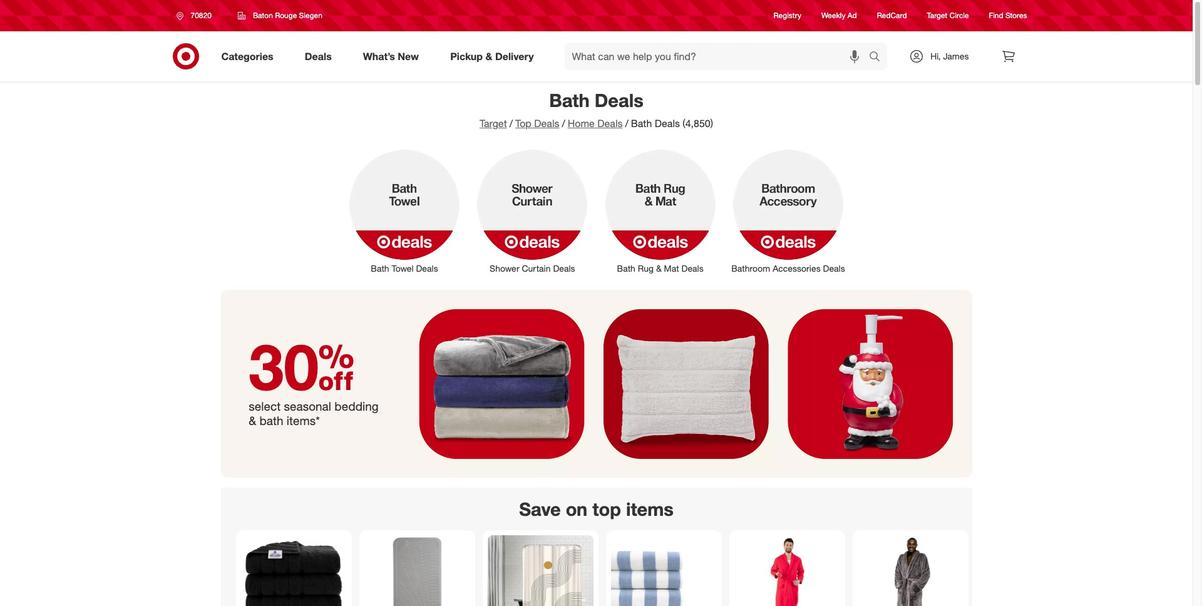 Task type: vqa. For each thing, say whether or not it's contained in the screenshot.
the topmost The Spend
no



Task type: describe. For each thing, give the bounding box(es) containing it.
deals inside 'link'
[[305, 50, 332, 62]]

2 / from the left
[[562, 117, 566, 130]]

3 / from the left
[[626, 117, 629, 130]]

bathroom
[[732, 263, 771, 274]]

delivery
[[495, 50, 534, 62]]

70820
[[191, 11, 212, 20]]

categories link
[[211, 43, 289, 70]]

registry
[[774, 11, 802, 20]]

weekly ad link
[[822, 10, 857, 21]]

rouge
[[275, 11, 297, 20]]

bath deals target / top deals / home deals / bath deals (4,850)
[[480, 89, 714, 130]]

deals right the top on the left top
[[535, 117, 560, 130]]

carousel region
[[221, 488, 973, 606]]

target link
[[480, 117, 507, 130]]

shower
[[490, 263, 520, 274]]

nfl seattle seahawks ribbed silk touch robe image
[[858, 536, 964, 606]]

30
[[249, 328, 355, 405]]

bath rug & mat deals link
[[597, 147, 725, 275]]

target inside bath deals target / top deals / home deals / bath deals (4,850)
[[480, 117, 507, 130]]

bath rug & mat deals
[[617, 263, 704, 274]]

pickup & delivery link
[[440, 43, 550, 70]]

deals right mat
[[682, 263, 704, 274]]

circle
[[950, 11, 970, 20]]

items
[[626, 498, 674, 521]]

what's
[[363, 50, 395, 62]]

bath towel deals link
[[341, 147, 469, 275]]

siegen
[[299, 11, 323, 20]]

save on top items
[[519, 498, 674, 521]]

what's new
[[363, 50, 419, 62]]

categories
[[221, 50, 274, 62]]

redcard
[[877, 11, 907, 20]]

american soft linen 4 pack bath towel set, 100% cotton, 27 inch by 54 inch bath towels for bathroom image
[[241, 536, 347, 606]]

pickup & delivery
[[451, 50, 534, 62]]

james
[[944, 51, 969, 61]]

leveret mens flannel robe image
[[735, 536, 840, 606]]

& inside pickup & delivery link
[[486, 50, 493, 62]]

target circle
[[928, 11, 970, 20]]

mat
[[664, 263, 680, 274]]

top deals link
[[516, 117, 560, 130]]

What can we help you find? suggestions appear below search field
[[565, 43, 873, 70]]

baton rouge siegen button
[[230, 4, 331, 27]]

deals right the curtain
[[553, 263, 575, 274]]

deals right home
[[598, 117, 623, 130]]

top
[[593, 498, 621, 521]]

find stores
[[990, 11, 1028, 20]]

bath for towel
[[371, 263, 389, 274]]



Task type: locate. For each thing, give the bounding box(es) containing it.
1 horizontal spatial &
[[486, 50, 493, 62]]

bathroom accessories deals
[[732, 263, 846, 274]]

deals up home deals link
[[595, 89, 644, 112]]

0 horizontal spatial target
[[480, 117, 507, 130]]

registry link
[[774, 10, 802, 21]]

bath right home deals link
[[631, 117, 652, 130]]

select
[[249, 399, 281, 414]]

ad
[[848, 11, 857, 20]]

bath
[[260, 414, 284, 428]]

bedding
[[335, 399, 379, 414]]

search
[[864, 51, 894, 64]]

&
[[486, 50, 493, 62], [656, 263, 662, 274], [249, 414, 256, 428]]

munchkin soft spot cushioned bath mat - gray image
[[364, 536, 470, 606]]

2 horizontal spatial /
[[626, 117, 629, 130]]

1 vertical spatial target
[[480, 117, 507, 130]]

1 horizontal spatial target
[[928, 11, 948, 20]]

& right pickup
[[486, 50, 493, 62]]

& inside the bath rug & mat deals link
[[656, 263, 662, 274]]

bath left 'towel'
[[371, 263, 389, 274]]

target circle link
[[928, 10, 970, 21]]

/ left the top on the left top
[[510, 117, 513, 130]]

pickup
[[451, 50, 483, 62]]

70820 button
[[168, 4, 225, 27]]

shower curtain deals
[[490, 263, 575, 274]]

hi, james
[[931, 51, 969, 61]]

americanflat 71" x 74" shower curtain by tetyana karankovska - available in variety of styles image
[[488, 536, 594, 606]]

0 vertical spatial &
[[486, 50, 493, 62]]

top
[[516, 117, 532, 130]]

find
[[990, 11, 1004, 20]]

bath up home
[[550, 89, 590, 112]]

hi,
[[931, 51, 941, 61]]

home deals link
[[568, 117, 623, 130]]

accessories
[[773, 263, 821, 274]]

bath left rug
[[617, 263, 636, 274]]

bath for rug
[[617, 263, 636, 274]]

0 horizontal spatial /
[[510, 117, 513, 130]]

deals right accessories
[[824, 263, 846, 274]]

find stores link
[[990, 10, 1028, 21]]

/ right home deals link
[[626, 117, 629, 130]]

deals left (4,850)
[[655, 117, 680, 130]]

& inside 30 select seasonal bedding & bath items*
[[249, 414, 256, 428]]

1 horizontal spatial /
[[562, 117, 566, 130]]

30 select seasonal bedding & bath items*
[[249, 328, 379, 428]]

home
[[568, 117, 595, 130]]

& left mat
[[656, 263, 662, 274]]

stores
[[1006, 11, 1028, 20]]

what's new link
[[353, 43, 435, 70]]

bath for deals
[[550, 89, 590, 112]]

1 vertical spatial &
[[656, 263, 662, 274]]

(4,850)
[[683, 117, 714, 130]]

deals link
[[294, 43, 348, 70]]

rug
[[638, 263, 654, 274]]

bath inside bath towel deals link
[[371, 263, 389, 274]]

on
[[566, 498, 588, 521]]

weekly ad
[[822, 11, 857, 20]]

2 vertical spatial &
[[249, 414, 256, 428]]

baton rouge siegen
[[253, 11, 323, 20]]

cabana lightweight pool towel - standard textile home image
[[611, 536, 717, 606]]

& left bath
[[249, 414, 256, 428]]

search button
[[864, 43, 894, 73]]

deals right 'towel'
[[416, 263, 438, 274]]

target left the top on the left top
[[480, 117, 507, 130]]

curtain
[[522, 263, 551, 274]]

/ left home
[[562, 117, 566, 130]]

bathroom accessories deals link
[[725, 147, 853, 275]]

bath towel deals
[[371, 263, 438, 274]]

weekly
[[822, 11, 846, 20]]

0 vertical spatial target
[[928, 11, 948, 20]]

seasonal
[[284, 399, 331, 414]]

deals
[[305, 50, 332, 62], [595, 89, 644, 112], [535, 117, 560, 130], [598, 117, 623, 130], [655, 117, 680, 130], [416, 263, 438, 274], [553, 263, 575, 274], [682, 263, 704, 274], [824, 263, 846, 274]]

items*
[[287, 414, 320, 428]]

0 horizontal spatial &
[[249, 414, 256, 428]]

shower curtain deals link
[[469, 147, 597, 275]]

new
[[398, 50, 419, 62]]

target
[[928, 11, 948, 20], [480, 117, 507, 130]]

target left circle
[[928, 11, 948, 20]]

1 / from the left
[[510, 117, 513, 130]]

save
[[519, 498, 561, 521]]

2 horizontal spatial &
[[656, 263, 662, 274]]

towel
[[392, 263, 414, 274]]

deals down siegen
[[305, 50, 332, 62]]

baton
[[253, 11, 273, 20]]

redcard link
[[877, 10, 907, 21]]

bath
[[550, 89, 590, 112], [631, 117, 652, 130], [371, 263, 389, 274], [617, 263, 636, 274]]

bath inside the bath rug & mat deals link
[[617, 263, 636, 274]]

/
[[510, 117, 513, 130], [562, 117, 566, 130], [626, 117, 629, 130]]



